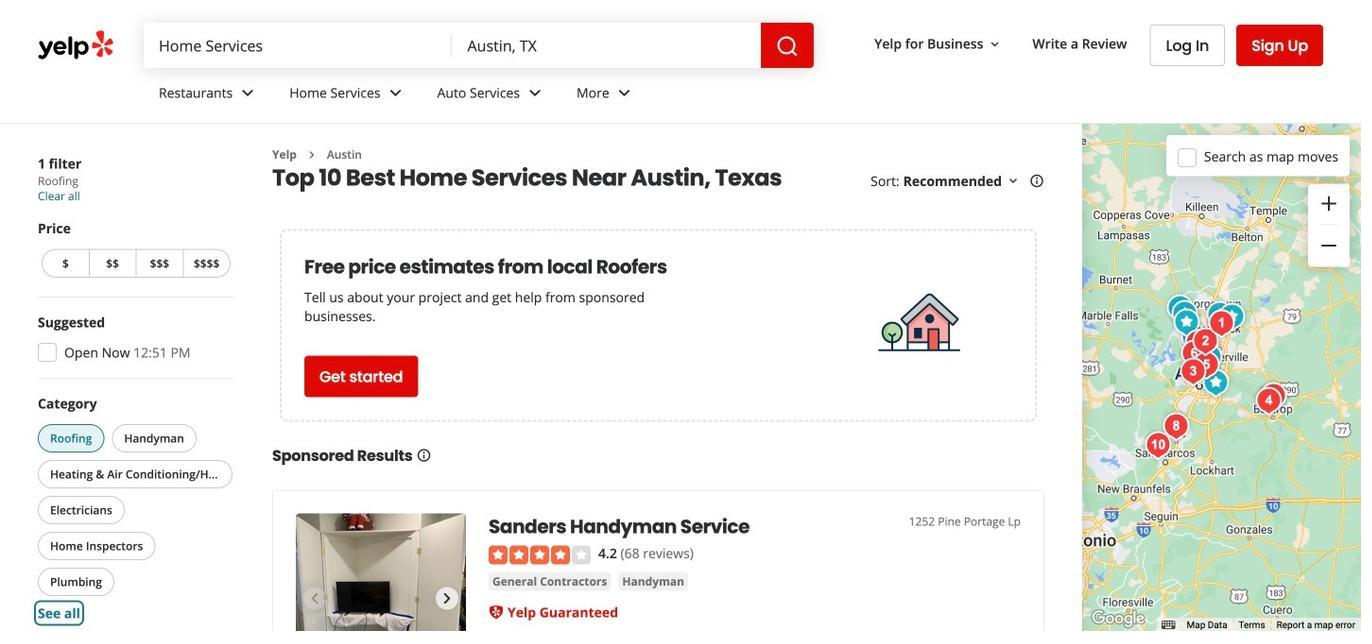 Task type: vqa. For each thing, say whether or not it's contained in the screenshot.
CLOSE button
no



Task type: locate. For each thing, give the bounding box(es) containing it.
none field things to do, nail salons, plumbers
[[144, 23, 452, 68]]

None field
[[144, 23, 452, 68], [452, 23, 761, 68]]

free price estimates from local roofers image
[[873, 275, 967, 370]]

revolutionary roofing & restoration image
[[1255, 378, 1293, 415]]

paint pro image
[[1197, 364, 1235, 402]]

easterling services image
[[1250, 382, 1288, 420]]

agc home remodeling image
[[1187, 336, 1225, 374]]

0 vertical spatial sanders handyman service image
[[1166, 295, 1204, 333]]

wrangler roofing and exteriors image
[[1157, 408, 1195, 446]]

the paint smith image
[[1213, 298, 1251, 336]]

2 horizontal spatial 24 chevron down v2 image
[[613, 82, 636, 104]]

1 horizontal spatial 16 info v2 image
[[1029, 174, 1044, 189]]

2 none field from the left
[[452, 23, 761, 68]]

0 horizontal spatial sanders handyman service image
[[296, 514, 466, 631]]

previous image
[[303, 587, 326, 610]]

2 24 chevron down v2 image from the left
[[384, 82, 407, 104]]

raptor electric & general contractor image
[[1189, 342, 1226, 379]]

group
[[1308, 184, 1350, 267], [38, 219, 234, 282], [32, 313, 234, 368], [34, 394, 236, 623]]

1 none field from the left
[[144, 23, 452, 68]]

1 horizontal spatial 24 chevron down v2 image
[[384, 82, 407, 104]]

0 horizontal spatial 16 info v2 image
[[416, 448, 431, 463]]

None search field
[[144, 23, 814, 68]]

map region
[[1082, 124, 1361, 631]]

things to do, nail salons, plumbers search field
[[144, 23, 452, 68]]

google image
[[1087, 607, 1149, 631]]

iconyelpguaranteedbadgesmall image
[[489, 605, 504, 620], [489, 605, 504, 620]]

amyx contracting image
[[1201, 296, 1239, 334]]

cardinal roofing and remodeling image
[[1203, 305, 1241, 343]]

4.2 star rating image
[[489, 546, 591, 565]]

lfm construction & remodeling image
[[1180, 352, 1218, 390]]

keyboard shortcuts image
[[1162, 621, 1175, 630]]

slideshow element
[[296, 514, 466, 631]]

address, neighborhood, city, state or zip search field
[[452, 23, 761, 68]]

0 horizontal spatial 24 chevron down v2 image
[[237, 82, 259, 104]]

hill country flooring & construction image
[[1175, 319, 1213, 357]]

reach remodeling image
[[1174, 353, 1212, 391]]

16 info v2 image
[[1029, 174, 1044, 189], [416, 448, 431, 463]]

business categories element
[[144, 68, 1323, 123]]

16 chevron down v2 image
[[987, 37, 1002, 52]]

1 vertical spatial 16 info v2 image
[[416, 448, 431, 463]]

24 chevron down v2 image
[[237, 82, 259, 104], [384, 82, 407, 104], [613, 82, 636, 104]]

guevara painting & cleaning services image
[[1187, 328, 1225, 366]]

sanders handyman service image
[[1166, 295, 1204, 333], [296, 514, 466, 631]]

renovatepros image
[[1176, 336, 1214, 374]]

1 vertical spatial sanders handyman service image
[[296, 514, 466, 631]]

zoom in image
[[1318, 192, 1340, 215]]

next image
[[436, 587, 458, 610]]



Task type: describe. For each thing, give the bounding box(es) containing it.
alon roofing systems image
[[1139, 427, 1177, 465]]

search image
[[776, 35, 799, 58]]

1 horizontal spatial sanders handyman service image
[[1166, 295, 1204, 333]]

teamwork home designs image
[[1190, 339, 1228, 377]]

3 24 chevron down v2 image from the left
[[613, 82, 636, 104]]

blue sky roofing image
[[1179, 325, 1217, 362]]

16 chevron right v2 image
[[304, 147, 319, 162]]

1 24 chevron down v2 image from the left
[[237, 82, 259, 104]]

wac construction image
[[1168, 304, 1206, 342]]

paint ez of north austin image
[[1161, 290, 1199, 328]]

the roof lady image
[[1187, 323, 1225, 361]]

zoom out image
[[1318, 234, 1340, 257]]

24 chevron down v2 image
[[524, 82, 546, 104]]

tex roofing image
[[1188, 346, 1225, 384]]

silicon hills construction services image
[[1187, 340, 1225, 378]]

otis roofing image
[[1175, 335, 1213, 373]]

none field address, neighborhood, city, state or zip
[[452, 23, 761, 68]]

platinum home roofing & renovations image
[[1252, 380, 1290, 418]]

0 vertical spatial 16 info v2 image
[[1029, 174, 1044, 189]]



